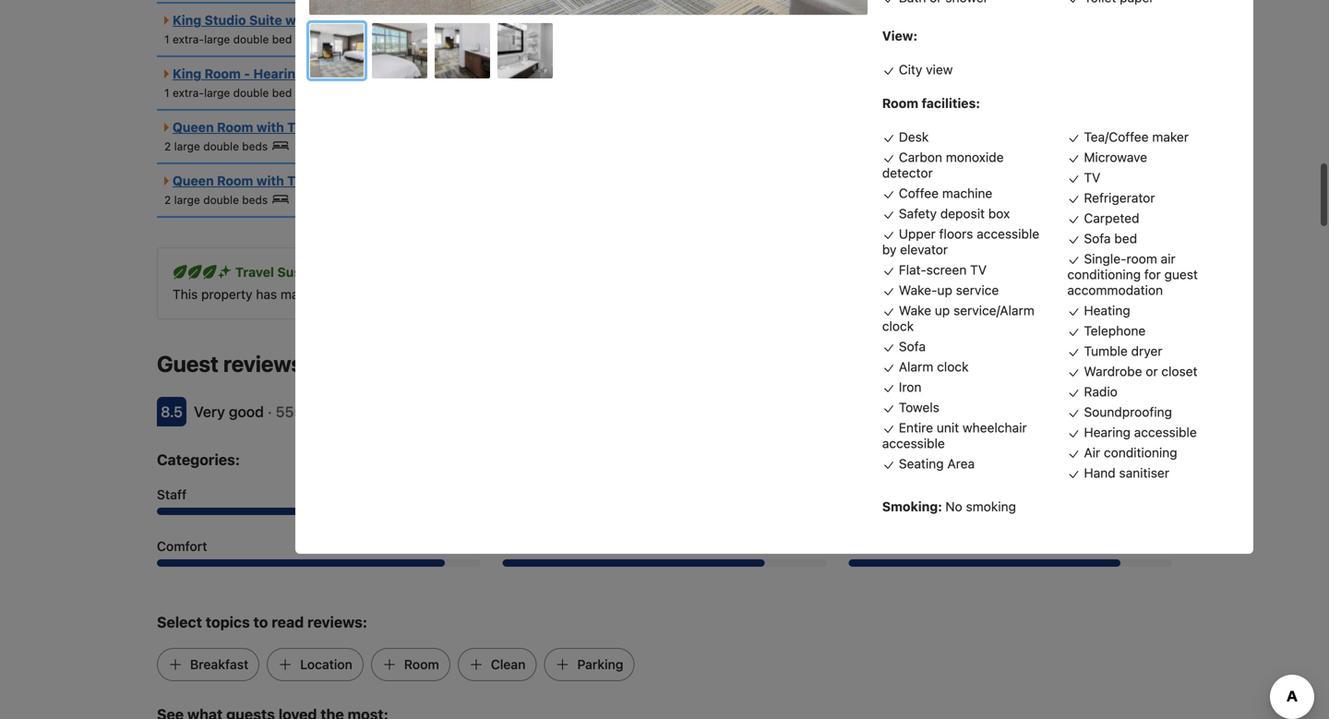 Task type: describe. For each thing, give the bounding box(es) containing it.
this property has made huge commitments towards sustainability by subscribing to one or more third party sustainability certifications.
[[173, 287, 978, 302]]

see availability
[[1070, 358, 1161, 373]]

2 large double beds for queen room with two queen beds - disability/hearing access - non-smoking
[[164, 193, 268, 206]]

smoking
[[966, 499, 1016, 514]]

wardrobe
[[1084, 364, 1142, 379]]

queen room with two queen beds - non-smoking link
[[164, 120, 493, 135]]

machine
[[942, 185, 993, 201]]

smoking:
[[882, 499, 942, 514]]

- down 1 extra-large double bed
[[244, 66, 250, 81]]

0 vertical spatial reviews
[[223, 351, 303, 377]]

suite
[[249, 13, 282, 28]]

0 horizontal spatial by
[[568, 287, 582, 302]]

photo of king studio suite with sofa bed - hearing access/non-smoking #2 image
[[372, 23, 427, 78]]

sustainable
[[277, 265, 352, 280]]

room for king room - hearing accessible - non-smoking 1 extra-large double bed
[[205, 66, 241, 81]]

read
[[272, 613, 304, 631]]

0 vertical spatial with
[[285, 13, 313, 28]]

good
[[229, 403, 264, 421]]

review categories element
[[157, 449, 240, 471]]

- right access
[[572, 173, 578, 188]]

monoxide
[[946, 149, 1004, 165]]

two for non-
[[287, 120, 314, 135]]

entire unit wheelchair accessible
[[882, 420, 1027, 451]]

- right bed
[[376, 13, 382, 28]]

beds for non-
[[361, 120, 393, 135]]

0 horizontal spatial location
[[300, 657, 353, 672]]

desk
[[899, 129, 929, 144]]

air
[[1161, 251, 1176, 266]]

1 extra-large double bed
[[164, 33, 292, 46]]

3+
[[392, 265, 409, 280]]

radio
[[1084, 384, 1118, 399]]

king for room
[[173, 66, 201, 81]]

king for studio
[[173, 13, 201, 28]]

2 sustainability from the left
[[815, 287, 893, 302]]

third
[[749, 287, 777, 302]]

more inside button
[[1126, 287, 1157, 302]]

1 horizontal spatial hearing
[[385, 13, 436, 28]]

accessible inside upper floors accessible by elevator
[[977, 226, 1040, 241]]

1 vertical spatial non-
[[406, 120, 437, 135]]

queen room with two queen beds - disability/hearing access - non-smoking
[[173, 173, 668, 188]]

0 horizontal spatial for
[[540, 539, 557, 554]]

air conditioning
[[1084, 445, 1178, 460]]

scored 8.5 element
[[157, 397, 186, 427]]

2 horizontal spatial accessible
[[1134, 425, 1197, 440]]

smoking inside king room - hearing accessible - non-smoking 1 extra-large double bed
[[420, 66, 476, 81]]

breakfast
[[190, 657, 249, 672]]

sofa for sofa bed
[[1084, 231, 1111, 246]]

guest reviews
[[157, 351, 303, 377]]

0 vertical spatial or
[[700, 287, 712, 302]]

travel
[[235, 265, 274, 280]]

- down 1 sofa bed
[[379, 66, 385, 81]]

bed down 'carpeted'
[[1115, 231, 1137, 246]]

non- inside king room - hearing accessible - non-smoking 1 extra-large double bed
[[388, 66, 420, 81]]

with for queen room with two queen beds - non-smoking
[[256, 120, 284, 135]]

value
[[503, 539, 536, 554]]

this
[[173, 287, 198, 302]]

view
[[926, 62, 953, 77]]

service/alarm
[[954, 303, 1035, 318]]

staff
[[157, 487, 187, 502]]

tumble dryer
[[1084, 343, 1163, 359]]

wardrobe or closet
[[1084, 364, 1198, 379]]

0 vertical spatial sofa
[[316, 13, 345, 28]]

see availability button
[[1059, 349, 1172, 382]]

bed inside king room - hearing accessible - non-smoking 1 extra-large double bed
[[272, 86, 292, 99]]

upper
[[899, 226, 936, 241]]

wake up service/alarm clock
[[882, 303, 1035, 334]]

king room - hearing accessible - non-smoking link
[[164, 66, 476, 81]]

coffee machine
[[899, 185, 993, 201]]

0 horizontal spatial ​
[[946, 499, 946, 514]]

1 sustainability from the left
[[486, 287, 564, 302]]

elevator
[[900, 242, 948, 257]]

extra- inside king room - hearing accessible - non-smoking 1 extra-large double bed
[[173, 86, 204, 99]]

air
[[1084, 445, 1101, 460]]

huge
[[317, 287, 347, 302]]

1 vertical spatial reviews
[[307, 403, 359, 421]]

telephone
[[1084, 323, 1146, 338]]

learn
[[1089, 287, 1123, 302]]

single-room air conditioning for guest accommodation
[[1067, 251, 1198, 298]]

0 vertical spatial to
[[659, 287, 670, 302]]

0 vertical spatial photo of king studio suite with sofa bed - hearing access/non-smoking #1 image
[[309, 0, 868, 15]]

facilities:
[[922, 95, 980, 111]]

deposit
[[940, 206, 985, 221]]

by inside upper floors accessible by elevator
[[882, 242, 897, 257]]

area
[[948, 456, 975, 471]]

smoking: ​ no smoking
[[882, 499, 1016, 514]]

double inside king room - hearing accessible - non-smoking 1 extra-large double bed
[[233, 86, 269, 99]]

comfort 8.9 meter
[[157, 559, 481, 567]]

money
[[560, 539, 601, 554]]

wake-up service
[[899, 282, 999, 298]]

microwave
[[1084, 149, 1148, 165]]

city view
[[899, 62, 953, 77]]

entire
[[899, 420, 933, 435]]

for inside single-room air conditioning for guest accommodation
[[1145, 267, 1161, 282]]

conditioning inside single-room air conditioning for guest accommodation
[[1067, 267, 1141, 282]]

comfort
[[157, 539, 207, 554]]

2 vertical spatial hearing
[[1084, 425, 1131, 440]]

2 for queen room with two queen beds - disability/hearing access - non-smoking
[[164, 193, 171, 206]]

see
[[1070, 358, 1094, 373]]

towels
[[899, 400, 940, 415]]

travel sustainable level 3+
[[235, 265, 409, 280]]

single-
[[1084, 251, 1127, 266]]

parking
[[577, 657, 623, 672]]

service
[[956, 282, 999, 298]]

accommodation
[[1067, 282, 1163, 298]]

1 inside king room - hearing accessible - non-smoking 1 extra-large double bed
[[164, 86, 169, 99]]

refrigerator
[[1084, 190, 1155, 205]]

accessible inside entire unit wheelchair accessible
[[882, 436, 945, 451]]

view:
[[882, 28, 918, 43]]

1 horizontal spatial tv
[[1084, 170, 1101, 185]]

seating
[[899, 456, 944, 471]]

tea/coffee
[[1084, 129, 1149, 144]]

1 vertical spatial clock
[[937, 359, 969, 374]]

2 large double beds for queen room with two queen beds - non-smoking
[[164, 140, 268, 153]]

flat-screen tv
[[899, 262, 987, 277]]

wake-
[[899, 282, 937, 298]]

clean
[[491, 657, 526, 672]]

1 more from the left
[[715, 287, 746, 302]]



Task type: vqa. For each thing, say whether or not it's contained in the screenshot.
topmost All
no



Task type: locate. For each thing, give the bounding box(es) containing it.
or down the dryer
[[1146, 364, 1158, 379]]

value for money 8.1 meter
[[503, 559, 826, 567]]

to left "read"
[[253, 613, 268, 631]]

level
[[356, 265, 389, 280]]

1 vertical spatial location
[[300, 657, 353, 672]]

accessible
[[307, 66, 376, 81]]

1 vertical spatial tv
[[970, 262, 987, 277]]

1 horizontal spatial to
[[659, 287, 670, 302]]

2 extra- from the top
[[173, 86, 204, 99]]

beds
[[361, 120, 393, 135], [361, 173, 393, 188]]

cleanliness
[[849, 487, 918, 502]]

large inside king room - hearing accessible - non-smoking 1 extra-large double bed
[[204, 86, 230, 99]]

1 vertical spatial ​
[[946, 499, 946, 514]]

2 vertical spatial non-
[[581, 173, 613, 188]]

room inside king room - hearing accessible - non-smoking 1 extra-large double bed
[[205, 66, 241, 81]]

0 horizontal spatial tv
[[970, 262, 987, 277]]

rated very good element
[[194, 403, 264, 421]]

2 king from the top
[[173, 66, 201, 81]]

carbon monoxide detector
[[882, 149, 1004, 180]]

non- down 1 sofa bed
[[388, 66, 420, 81]]

hearing up 1 sofa bed
[[385, 13, 436, 28]]

1 horizontal spatial reviews
[[307, 403, 359, 421]]

1 vertical spatial 2
[[164, 193, 171, 206]]

iron
[[899, 379, 922, 395]]

king room - hearing accessible - non-smoking 1 extra-large double bed
[[164, 66, 476, 99]]

0 vertical spatial beds
[[361, 120, 393, 135]]

1 vertical spatial two
[[287, 173, 314, 188]]

non- right access
[[581, 173, 613, 188]]

up for wake
[[935, 303, 950, 318]]

or right the one
[[700, 287, 712, 302]]

1 extra- from the top
[[173, 33, 204, 46]]

beds down queen room with two queen beds - non-smoking
[[361, 173, 393, 188]]

0 vertical spatial king
[[173, 13, 201, 28]]

select
[[157, 613, 202, 631]]

queen room with two queen beds - non-smoking
[[173, 120, 493, 135]]

certifications.
[[896, 287, 978, 302]]

1 vertical spatial to
[[253, 613, 268, 631]]

carpeted
[[1084, 210, 1140, 226]]

location
[[849, 539, 901, 554], [300, 657, 353, 672]]

0 horizontal spatial clock
[[882, 318, 914, 334]]

beds for queen room with two queen beds - disability/hearing access - non-smoking
[[242, 193, 268, 206]]

to left the one
[[659, 287, 670, 302]]

1 beds from the top
[[361, 120, 393, 135]]

sofa up single-
[[1084, 231, 1111, 246]]

beds down queen room with two queen beds - non-smoking link
[[242, 140, 268, 153]]

1 vertical spatial beds
[[361, 173, 393, 188]]

more right the learn
[[1126, 287, 1157, 302]]

king down 1 extra-large double bed
[[173, 66, 201, 81]]

1 king from the top
[[173, 13, 201, 28]]

555
[[276, 403, 303, 421]]

access
[[523, 173, 568, 188]]

2 beds from the top
[[361, 173, 393, 188]]

1 vertical spatial up
[[935, 303, 950, 318]]

room for queen room with two queen beds - non-smoking
[[217, 120, 253, 135]]

0 horizontal spatial sustainability
[[486, 287, 564, 302]]

location down reviews:
[[300, 657, 353, 672]]

1 vertical spatial conditioning
[[1104, 445, 1178, 460]]

accessible down box
[[977, 226, 1040, 241]]

1 2 from the top
[[164, 140, 171, 153]]

non- up queen room with two queen beds - disability/hearing access - non-smoking
[[406, 120, 437, 135]]

double
[[233, 33, 269, 46], [233, 86, 269, 99], [203, 140, 239, 153], [203, 193, 239, 206]]

0 vertical spatial up
[[937, 282, 953, 298]]

1 vertical spatial 2 large double beds
[[164, 193, 268, 206]]

2 beds from the top
[[242, 193, 268, 206]]

photo of king studio suite with sofa bed - hearing access/non-smoking #4 image
[[498, 23, 553, 78]]

2 vertical spatial sofa
[[899, 339, 926, 354]]

0 vertical spatial 2
[[164, 140, 171, 153]]

hearing up air
[[1084, 425, 1131, 440]]

1 two from the top
[[287, 120, 314, 135]]

hearing
[[385, 13, 436, 28], [253, 66, 304, 81], [1084, 425, 1131, 440]]

with right suite
[[285, 13, 313, 28]]

party
[[780, 287, 811, 302]]

tv down the microwave
[[1084, 170, 1101, 185]]

1 vertical spatial photo of king studio suite with sofa bed - hearing access/non-smoking #1 image
[[310, 24, 366, 79]]

bed down king studio suite with sofa bed - hearing access/non-smoking
[[373, 33, 393, 46]]

1 horizontal spatial clock
[[937, 359, 969, 374]]

1 2 large double beds from the top
[[164, 140, 268, 153]]

availability
[[1097, 358, 1161, 373]]

two for disability/hearing
[[287, 173, 314, 188]]

conditioning down hearing accessible
[[1104, 445, 1178, 460]]

2 more from the left
[[1126, 287, 1157, 302]]

cleanliness 8.9 meter
[[849, 508, 1172, 515]]

8.4
[[1152, 539, 1172, 554]]

property
[[201, 287, 252, 302]]

very
[[194, 403, 225, 421]]

0 vertical spatial tv
[[1084, 170, 1101, 185]]

flat-
[[899, 262, 927, 277]]

up down the screen
[[937, 282, 953, 298]]

room for queen room with two queen beds - disability/hearing access - non-smoking
[[217, 173, 253, 188]]

8.5
[[161, 403, 183, 421]]

accessible up "air conditioning"
[[1134, 425, 1197, 440]]

by
[[882, 242, 897, 257], [568, 287, 582, 302]]

reviews up ·
[[223, 351, 303, 377]]

by left elevator at the top right
[[882, 242, 897, 257]]

0 vertical spatial extra-
[[173, 33, 204, 46]]

hearing down suite
[[253, 66, 304, 81]]

guest reviews element
[[157, 349, 1052, 379]]

sofa bed
[[1084, 231, 1137, 246]]

clock right alarm
[[937, 359, 969, 374]]

up for wake-
[[937, 282, 953, 298]]

with down king room - hearing accessible - non-smoking 1 extra-large double bed
[[256, 120, 284, 135]]

unit
[[937, 420, 959, 435]]

for right value
[[540, 539, 557, 554]]

no
[[946, 499, 963, 514]]

sustainability right towards
[[486, 287, 564, 302]]

0 horizontal spatial reviews
[[223, 351, 303, 377]]

king studio suite with sofa bed - hearing access/non-smoking
[[173, 13, 576, 28]]

2 vertical spatial with
[[256, 173, 284, 188]]

1 vertical spatial beds
[[242, 193, 268, 206]]

room
[[1127, 251, 1157, 266]]

clock inside the wake up service/alarm clock
[[882, 318, 914, 334]]

sofa for sofa
[[899, 339, 926, 354]]

queen
[[173, 120, 214, 135], [317, 120, 358, 135], [173, 173, 214, 188], [317, 173, 358, 188]]

​ right facilities:
[[984, 95, 984, 111]]

learn more
[[1089, 287, 1157, 302]]

0 vertical spatial two
[[287, 120, 314, 135]]

1 horizontal spatial by
[[882, 242, 897, 257]]

commitments
[[351, 287, 432, 302]]

king inside king room - hearing accessible - non-smoking 1 extra-large double bed
[[173, 66, 201, 81]]

towards
[[435, 287, 483, 302]]

clock
[[882, 318, 914, 334], [937, 359, 969, 374]]

tv up service
[[970, 262, 987, 277]]

city
[[899, 62, 923, 77]]

0 vertical spatial ​
[[984, 95, 984, 111]]

alarm clock
[[899, 359, 969, 374]]

king left studio at top
[[173, 13, 201, 28]]

·
[[268, 403, 272, 421]]

clock down wake
[[882, 318, 914, 334]]

king studio suite with sofa bed - hearing access/non-smoking link
[[164, 13, 576, 28]]

tea/coffee maker
[[1084, 129, 1189, 144]]

made
[[281, 287, 314, 302]]

- up the 'queen room with two queen beds - disability/hearing access - non-smoking' link
[[396, 120, 403, 135]]

1 sofa bed
[[339, 33, 393, 46]]

1 vertical spatial with
[[256, 120, 284, 135]]

1 horizontal spatial for
[[1145, 267, 1161, 282]]

1 for 1 sofa bed
[[339, 33, 344, 46]]

wake
[[899, 303, 931, 318]]

studio
[[205, 13, 246, 28]]

0 vertical spatial clock
[[882, 318, 914, 334]]

0 vertical spatial location
[[849, 539, 901, 554]]

has
[[256, 287, 277, 302]]

- left disability/hearing
[[396, 173, 403, 188]]

up inside the wake up service/alarm clock
[[935, 303, 950, 318]]

0 vertical spatial non-
[[388, 66, 420, 81]]

0 vertical spatial 2 large double beds
[[164, 140, 268, 153]]

beds down accessible at the top left of the page
[[361, 120, 393, 135]]

queen room with two queen beds - disability/hearing access - non-smoking link
[[164, 173, 668, 188]]

hearing inside king room - hearing accessible - non-smoking 1 extra-large double bed
[[253, 66, 304, 81]]

reviews
[[223, 351, 303, 377], [307, 403, 359, 421]]

2 for queen room with two queen beds - non-smoking
[[164, 140, 171, 153]]

two down king room - hearing accessible - non-smoking 1 extra-large double bed
[[287, 120, 314, 135]]

1 beds from the top
[[242, 140, 268, 153]]

accessible down entire on the right of page
[[882, 436, 945, 451]]

1 horizontal spatial sustainability
[[815, 287, 893, 302]]

sofa up the and
[[316, 13, 345, 28]]

bed down king room - hearing accessible - non-smoking link
[[272, 86, 292, 99]]

photo of king studio suite with sofa bed - hearing access/non-smoking #3 image
[[435, 23, 490, 78]]

non-
[[388, 66, 420, 81], [406, 120, 437, 135], [581, 173, 613, 188]]

conditioning
[[1067, 267, 1141, 282], [1104, 445, 1178, 460]]

by left subscribing
[[568, 287, 582, 302]]

2 two from the top
[[287, 173, 314, 188]]

location 8.4 meter
[[849, 559, 1172, 567]]

conditioning down single-
[[1067, 267, 1141, 282]]

1 horizontal spatial more
[[1126, 287, 1157, 302]]

bed
[[348, 13, 373, 28]]

carbon
[[899, 149, 943, 165]]

​
[[984, 95, 984, 111], [946, 499, 946, 514]]

sofa up alarm
[[899, 339, 926, 354]]

screen
[[927, 262, 967, 277]]

wheelchair
[[963, 420, 1027, 435]]

hand
[[1084, 465, 1116, 480]]

1 vertical spatial sofa
[[1084, 231, 1111, 246]]

location down cleanliness at bottom right
[[849, 539, 901, 554]]

1 for 1 extra-large double bed
[[164, 33, 169, 46]]

1 horizontal spatial ​
[[984, 95, 984, 111]]

hearing accessible
[[1084, 425, 1197, 440]]

1 horizontal spatial or
[[1146, 364, 1158, 379]]

bed down suite
[[272, 33, 292, 46]]

value for money
[[503, 539, 601, 554]]

1 vertical spatial hearing
[[253, 66, 304, 81]]

1 horizontal spatial accessible
[[977, 226, 1040, 241]]

0 vertical spatial conditioning
[[1067, 267, 1141, 282]]

beds for queen room with two queen beds - non-smoking
[[242, 140, 268, 153]]

reviews right 555
[[307, 403, 359, 421]]

1 vertical spatial extra-
[[173, 86, 204, 99]]

with for queen room with two queen beds - disability/hearing access - non-smoking
[[256, 173, 284, 188]]

2 horizontal spatial sofa
[[1084, 231, 1111, 246]]

-
[[376, 13, 382, 28], [244, 66, 250, 81], [379, 66, 385, 81], [396, 120, 403, 135], [396, 173, 403, 188], [572, 173, 578, 188]]

photo of king studio suite with sofa bed - hearing access/non-smoking #1 image
[[309, 0, 868, 15], [310, 24, 366, 79]]

sustainability right party
[[815, 287, 893, 302]]

1 horizontal spatial sofa
[[899, 339, 926, 354]]

sustainability
[[486, 287, 564, 302], [815, 287, 893, 302]]

1 vertical spatial king
[[173, 66, 201, 81]]

2
[[164, 140, 171, 153], [164, 193, 171, 206]]

beds up travel
[[242, 193, 268, 206]]

two down queen room with two queen beds - non-smoking link
[[287, 173, 314, 188]]

access/non-
[[439, 13, 521, 28]]

0 horizontal spatial or
[[700, 287, 712, 302]]

2 2 large double beds from the top
[[164, 193, 268, 206]]

select topics to read reviews:
[[157, 613, 367, 631]]

0 horizontal spatial hearing
[[253, 66, 304, 81]]

staff 8.9 meter
[[157, 508, 481, 515]]

2 horizontal spatial hearing
[[1084, 425, 1131, 440]]

two
[[287, 120, 314, 135], [287, 173, 314, 188]]

bed
[[272, 33, 292, 46], [373, 33, 393, 46], [272, 86, 292, 99], [1115, 231, 1137, 246]]

for down room
[[1145, 267, 1161, 282]]

beds
[[242, 140, 268, 153], [242, 193, 268, 206]]

1 vertical spatial or
[[1146, 364, 1158, 379]]

0 horizontal spatial accessible
[[882, 436, 945, 451]]

0 vertical spatial by
[[882, 242, 897, 257]]

0 vertical spatial hearing
[[385, 13, 436, 28]]

0 horizontal spatial more
[[715, 287, 746, 302]]

1 horizontal spatial location
[[849, 539, 901, 554]]

disability/hearing
[[406, 173, 520, 188]]

with down queen room with two queen beds - non-smoking link
[[256, 173, 284, 188]]

1 vertical spatial by
[[568, 287, 582, 302]]

closet
[[1162, 364, 1198, 379]]

king
[[173, 13, 201, 28], [173, 66, 201, 81]]

very good · 555 reviews
[[194, 403, 359, 421]]

up down certifications.
[[935, 303, 950, 318]]

0 vertical spatial for
[[1145, 267, 1161, 282]]

coffee
[[899, 185, 939, 201]]

more left third on the top of the page
[[715, 287, 746, 302]]

subscribing
[[586, 287, 655, 302]]

0 horizontal spatial sofa
[[316, 13, 345, 28]]

0 vertical spatial beds
[[242, 140, 268, 153]]

1 vertical spatial for
[[540, 539, 557, 554]]

2 2 from the top
[[164, 193, 171, 206]]

0 horizontal spatial to
[[253, 613, 268, 631]]

​ right smoking:
[[946, 499, 946, 514]]

beds for disability/hearing
[[361, 173, 393, 188]]

sofa
[[347, 33, 370, 46]]



